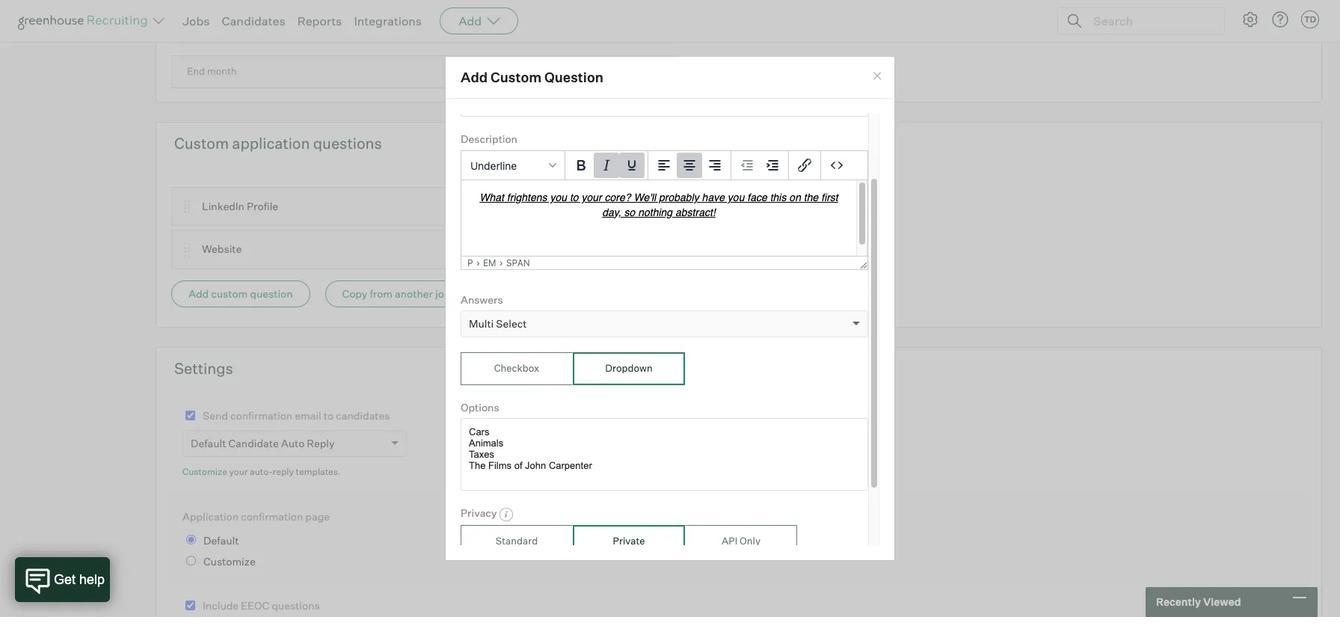 Task type: vqa. For each thing, say whether or not it's contained in the screenshot.
schedule in the TEST (19) Interview to schedule for Debrief
no



Task type: describe. For each thing, give the bounding box(es) containing it.
copy
[[342, 287, 368, 300]]

recently
[[1157, 596, 1202, 608]]

jobs
[[183, 13, 210, 28]]

checkbox
[[494, 362, 540, 374]]

close image
[[872, 70, 884, 82]]

include eeoc questions
[[203, 599, 320, 612]]

add custom question dialog
[[445, 26, 896, 579]]

end for end month
[[187, 65, 205, 77]]

auto-
[[250, 466, 273, 477]]

questions for include eeoc questions
[[272, 599, 320, 612]]

only
[[740, 535, 761, 547]]

include
[[203, 599, 239, 612]]

underline
[[471, 159, 517, 171]]

auto
[[281, 437, 305, 450]]

default for default
[[203, 534, 239, 547]]

copy from another job button
[[325, 280, 468, 307]]

custom application questions
[[174, 134, 382, 152]]

2 toolbar from the left
[[649, 151, 732, 180]]

td button
[[1302, 10, 1320, 28]]

underline group
[[462, 151, 868, 180]]

website
[[202, 243, 242, 255]]

2 › from the left
[[499, 257, 503, 268]]

linkedin profile
[[202, 200, 278, 212]]

em
[[483, 257, 496, 268]]

private
[[613, 535, 645, 547]]

settings
[[174, 359, 233, 378]]

default for default candidate auto reply
[[191, 437, 226, 450]]

candidate
[[229, 437, 279, 450]]

question
[[250, 287, 293, 300]]

multi
[[469, 317, 494, 330]]

confirmation for application
[[241, 510, 303, 523]]

span button
[[506, 257, 530, 268]]

dropdown
[[605, 362, 653, 374]]

page
[[305, 510, 330, 523]]

end month
[[187, 65, 237, 77]]

api
[[722, 535, 738, 547]]

recently viewed
[[1157, 596, 1242, 608]]

jobs link
[[183, 13, 210, 28]]

Search text field
[[1090, 10, 1211, 32]]

viewed
[[1204, 596, 1242, 608]]

privacy
[[461, 507, 497, 519]]

from
[[370, 287, 393, 300]]

select
[[496, 317, 527, 330]]

integrations link
[[354, 13, 422, 28]]

navigation inside add custom question "dialog"
[[468, 257, 855, 268]]

reports link
[[297, 13, 342, 28]]

resize image
[[860, 262, 868, 269]]

td
[[1305, 14, 1317, 25]]

add for add
[[459, 13, 482, 28]]

Enter each option on a new line. text field
[[461, 418, 869, 491]]

candidates
[[222, 13, 286, 28]]

send confirmation email to candidates
[[203, 409, 390, 422]]

send
[[203, 409, 228, 422]]

question
[[545, 69, 604, 85]]

p button
[[468, 257, 473, 268]]



Task type: locate. For each thing, give the bounding box(es) containing it.
add inside add custom question "dialog"
[[461, 69, 488, 85]]

end left year
[[187, 21, 205, 33]]

1 vertical spatial add
[[461, 69, 488, 85]]

add
[[459, 13, 482, 28], [461, 69, 488, 85], [189, 287, 209, 300]]

1 horizontal spatial custom
[[491, 69, 542, 85]]

0 vertical spatial default
[[191, 437, 226, 450]]

templates.
[[296, 466, 341, 477]]

checkbox option
[[461, 352, 573, 385]]

confirmation
[[230, 409, 293, 422], [241, 510, 303, 523]]

custom
[[211, 287, 248, 300]]

add custom question
[[461, 69, 604, 85]]

configure image
[[1242, 10, 1260, 28]]

options
[[461, 401, 500, 413]]

add for add custom question
[[189, 287, 209, 300]]

default
[[191, 437, 226, 450], [203, 534, 239, 547]]

dropdown option
[[573, 352, 685, 385]]

td button
[[1299, 7, 1323, 31]]

customize link
[[183, 466, 227, 477]]

standard option
[[461, 525, 573, 557]]

default up the customize link
[[191, 437, 226, 450]]

1 vertical spatial default
[[203, 534, 239, 547]]

None checkbox
[[186, 411, 195, 420]]

questions for custom application questions
[[313, 134, 382, 152]]

your
[[229, 466, 248, 477]]

›
[[476, 257, 480, 268], [499, 257, 503, 268]]

None radio
[[512, 64, 522, 74], [186, 535, 196, 545], [512, 64, 522, 74], [186, 535, 196, 545]]

questions
[[313, 134, 382, 152], [272, 599, 320, 612]]

to
[[324, 409, 334, 422]]

0 vertical spatial end
[[187, 21, 205, 33]]

add custom question
[[189, 287, 293, 300]]

1 vertical spatial confirmation
[[241, 510, 303, 523]]

answers
[[461, 293, 503, 306]]

custom up linkedin in the left of the page
[[174, 134, 229, 152]]

1 end from the top
[[187, 21, 205, 33]]

› right em button
[[499, 257, 503, 268]]

em button
[[483, 257, 496, 268]]

application
[[232, 134, 310, 152]]

navigation containing p
[[468, 257, 855, 268]]

2 vertical spatial add
[[189, 287, 209, 300]]

end left the month
[[187, 65, 205, 77]]

eeoc
[[241, 599, 269, 612]]

candidates
[[336, 409, 390, 422]]

linkedin
[[202, 200, 245, 212]]

1 horizontal spatial ›
[[499, 257, 503, 268]]

customize left your
[[183, 466, 227, 477]]

another
[[395, 287, 433, 300]]

add inside 'add custom question' button
[[189, 287, 209, 300]]

Greatest Fear? text field
[[461, 44, 869, 117]]

description
[[461, 132, 518, 145]]

multi select option
[[469, 317, 527, 330]]

integrations
[[354, 13, 422, 28]]

greenhouse recruiting image
[[18, 12, 153, 30]]

1 vertical spatial questions
[[272, 599, 320, 612]]

underline button
[[465, 152, 562, 178]]

add custom question button
[[171, 280, 310, 307]]

email
[[295, 409, 322, 422]]

confirmation up default candidate auto reply option
[[230, 409, 293, 422]]

end
[[187, 21, 205, 33], [187, 65, 205, 77]]

toolbar
[[566, 151, 649, 180], [649, 151, 732, 180], [732, 151, 789, 180]]

0 vertical spatial confirmation
[[230, 409, 293, 422]]

default candidate auto reply
[[191, 437, 335, 450]]

confirmation left page
[[241, 510, 303, 523]]

api only
[[722, 535, 761, 547]]

reports
[[297, 13, 342, 28]]

custom
[[491, 69, 542, 85], [174, 134, 229, 152]]

confirmation for send
[[230, 409, 293, 422]]

2 end from the top
[[187, 65, 205, 77]]

p › em › span
[[468, 257, 530, 268]]

span
[[506, 257, 530, 268]]

private option
[[573, 525, 685, 557]]

0 horizontal spatial custom
[[174, 134, 229, 152]]

1 toolbar from the left
[[566, 151, 649, 180]]

1 vertical spatial customize
[[203, 555, 256, 568]]

1 vertical spatial end
[[187, 65, 205, 77]]

1 vertical spatial custom
[[174, 134, 229, 152]]

3 toolbar from the left
[[732, 151, 789, 180]]

default down application
[[203, 534, 239, 547]]

p
[[468, 257, 473, 268]]

› right p button
[[476, 257, 480, 268]]

customize up include
[[203, 555, 256, 568]]

custom inside "dialog"
[[491, 69, 542, 85]]

customize your auto-reply templates.
[[183, 466, 341, 477]]

add inside add popup button
[[459, 13, 482, 28]]

candidates link
[[222, 13, 286, 28]]

None radio
[[512, 21, 522, 30], [186, 556, 196, 565], [512, 21, 522, 30], [186, 556, 196, 565]]

month
[[207, 65, 237, 77]]

customize for customize your auto-reply templates.
[[183, 466, 227, 477]]

default candidate auto reply option
[[191, 437, 335, 450]]

0 horizontal spatial ›
[[476, 257, 480, 268]]

api only option
[[685, 525, 798, 557]]

year
[[207, 21, 227, 33]]

0 vertical spatial questions
[[313, 134, 382, 152]]

1 › from the left
[[476, 257, 480, 268]]

add for add custom question
[[461, 69, 488, 85]]

None checkbox
[[186, 601, 195, 611]]

0 vertical spatial custom
[[491, 69, 542, 85]]

end for end year
[[187, 21, 205, 33]]

end year
[[187, 21, 227, 33]]

standard
[[496, 535, 538, 547]]

navigation
[[468, 257, 855, 268]]

customize
[[183, 466, 227, 477], [203, 555, 256, 568]]

application
[[183, 510, 239, 523]]

reply
[[307, 437, 335, 450]]

0 vertical spatial customize
[[183, 466, 227, 477]]

multi select
[[469, 317, 527, 330]]

job
[[435, 287, 451, 300]]

customize for customize
[[203, 555, 256, 568]]

custom left question
[[491, 69, 542, 85]]

profile
[[247, 200, 278, 212]]

application confirmation page
[[183, 510, 330, 523]]

reply
[[273, 466, 294, 477]]

0 vertical spatial add
[[459, 13, 482, 28]]

copy from another job
[[342, 287, 451, 300]]

add button
[[440, 7, 519, 34]]



